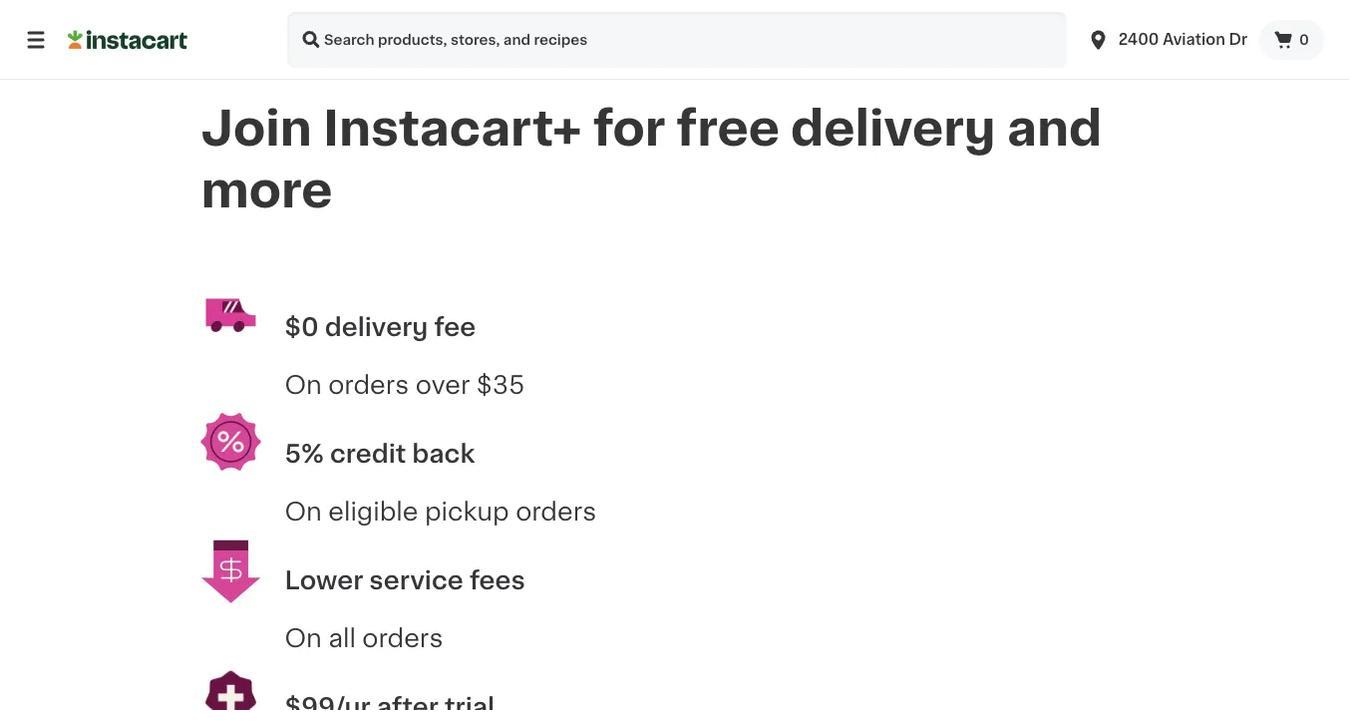 Task type: vqa. For each thing, say whether or not it's contained in the screenshot.
made
no



Task type: describe. For each thing, give the bounding box(es) containing it.
2 vertical spatial orders
[[362, 626, 443, 650]]

0 button
[[1260, 20, 1326, 60]]

service
[[369, 568, 464, 593]]

0 vertical spatial orders
[[328, 372, 409, 397]]

1 vertical spatial orders
[[516, 499, 597, 523]]

2400 aviation dr
[[1119, 32, 1248, 47]]

aviation
[[1163, 32, 1226, 47]]

dr
[[1230, 32, 1248, 47]]

join
[[201, 105, 312, 152]]

join instacart+ for free delivery and more
[[201, 105, 1114, 214]]

for
[[594, 105, 666, 152]]

$0
[[285, 315, 319, 339]]

and
[[1007, 105, 1103, 152]]

1 vertical spatial delivery
[[325, 315, 428, 339]]

on eligible pickup orders
[[285, 499, 597, 523]]

$35
[[477, 372, 525, 397]]

all
[[328, 626, 356, 650]]

over
[[416, 372, 470, 397]]

fees
[[470, 568, 526, 593]]

free
[[677, 105, 780, 152]]

0
[[1300, 33, 1310, 47]]

2400 aviation dr button
[[1087, 12, 1248, 68]]

instacart+
[[323, 105, 582, 152]]



Task type: locate. For each thing, give the bounding box(es) containing it.
eligible
[[328, 499, 419, 523]]

on orders over $35
[[285, 372, 525, 397]]

on down 5%
[[285, 499, 322, 523]]

0 vertical spatial delivery
[[791, 105, 996, 152]]

on for on eligible pickup orders
[[285, 499, 322, 523]]

5%
[[285, 442, 324, 466]]

on
[[285, 372, 322, 397], [285, 499, 322, 523], [285, 626, 322, 650]]

1 vertical spatial on
[[285, 499, 322, 523]]

lower service fees
[[285, 568, 526, 593]]

delivery
[[791, 105, 996, 152], [325, 315, 428, 339]]

credit
[[330, 442, 406, 466]]

0 vertical spatial on
[[285, 372, 322, 397]]

2400 aviation dr button
[[1075, 12, 1260, 68]]

Search field
[[287, 12, 1067, 68]]

delivery inside join instacart+ for free delivery and more
[[791, 105, 996, 152]]

instacart logo image
[[68, 28, 188, 52]]

orders
[[328, 372, 409, 397], [516, 499, 597, 523], [362, 626, 443, 650]]

more
[[201, 167, 333, 214]]

2 on from the top
[[285, 499, 322, 523]]

on for on all orders
[[285, 626, 322, 650]]

pickup
[[425, 499, 510, 523]]

on all orders
[[285, 626, 443, 650]]

1 horizontal spatial delivery
[[791, 105, 996, 152]]

2 vertical spatial on
[[285, 626, 322, 650]]

orders down lower service fees
[[362, 626, 443, 650]]

fee
[[434, 315, 476, 339]]

on down $0
[[285, 372, 322, 397]]

2400
[[1119, 32, 1160, 47]]

3 on from the top
[[285, 626, 322, 650]]

$0 delivery fee
[[285, 315, 476, 339]]

on left the all
[[285, 626, 322, 650]]

5% credit back
[[285, 442, 475, 466]]

orders down the $0 delivery fee
[[328, 372, 409, 397]]

on for on orders over $35
[[285, 372, 322, 397]]

lower
[[285, 568, 363, 593]]

1 on from the top
[[285, 372, 322, 397]]

0 horizontal spatial delivery
[[325, 315, 428, 339]]

back
[[412, 442, 475, 466]]

orders right pickup
[[516, 499, 597, 523]]

None search field
[[287, 12, 1067, 68]]



